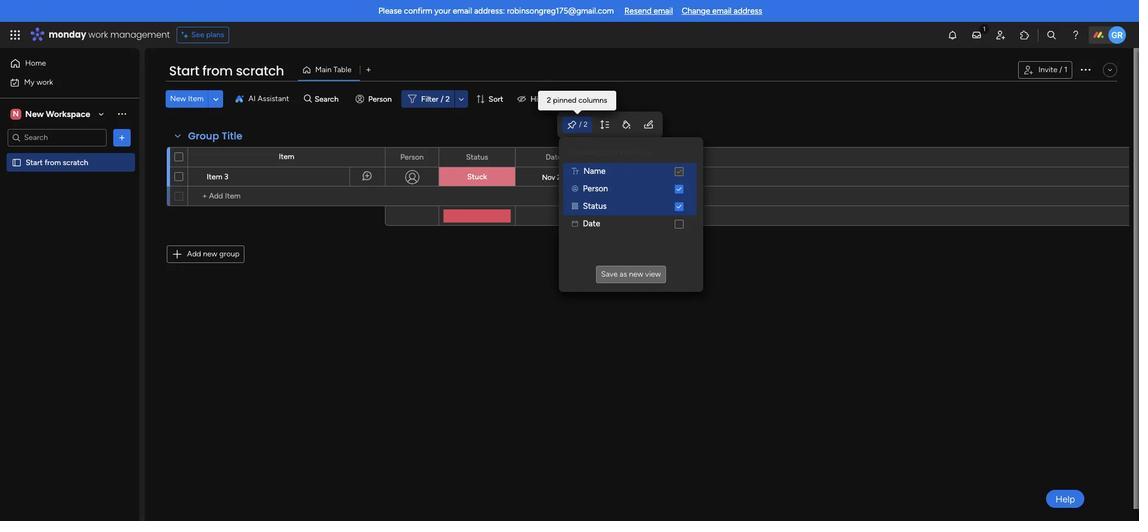 Task type: vqa. For each thing, say whether or not it's contained in the screenshot.
me inside the THE EMAIL NOTIFICATIONS SEND ME NOTIFICATIONS VIA EMAIL WHEN SOMEONE...
no



Task type: locate. For each thing, give the bounding box(es) containing it.
0 horizontal spatial status
[[466, 152, 489, 162]]

inbox image
[[972, 30, 983, 40]]

0 vertical spatial status
[[466, 152, 489, 162]]

Date field
[[543, 151, 565, 163]]

0 horizontal spatial new
[[25, 109, 44, 119]]

address:
[[474, 6, 505, 16]]

0 vertical spatial item
[[188, 94, 204, 103]]

from down search in workspace field
[[45, 158, 61, 167]]

0 vertical spatial from
[[203, 62, 233, 80]]

0 vertical spatial scratch
[[236, 62, 284, 80]]

2 down '2 pinned columns'
[[584, 120, 588, 129]]

scratch inside field
[[236, 62, 284, 80]]

1 vertical spatial new
[[25, 109, 44, 119]]

start from scratch list box
[[0, 151, 140, 320]]

apps image
[[1020, 30, 1031, 40]]

0 horizontal spatial scratch
[[63, 158, 88, 167]]

0 horizontal spatial email
[[453, 6, 472, 16]]

scratch
[[236, 62, 284, 80], [63, 158, 88, 167]]

management
[[110, 28, 170, 41]]

0 horizontal spatial date
[[546, 152, 562, 162]]

/
[[1060, 65, 1063, 74], [441, 94, 444, 104], [579, 120, 582, 129]]

email
[[453, 6, 472, 16], [654, 6, 674, 16], [713, 6, 732, 16]]

0 vertical spatial date
[[546, 152, 562, 162]]

Search field
[[312, 91, 345, 107]]

email right your
[[453, 6, 472, 16]]

1 horizontal spatial new
[[629, 270, 644, 279]]

1 horizontal spatial email
[[654, 6, 674, 16]]

0 horizontal spatial new
[[203, 250, 218, 259]]

ai
[[249, 94, 256, 103]]

2 horizontal spatial /
[[1060, 65, 1063, 74]]

2 vertical spatial person
[[583, 184, 609, 194]]

work inside button
[[36, 77, 53, 87]]

email for change email address
[[713, 6, 732, 16]]

new inside workspace selection element
[[25, 109, 44, 119]]

0 vertical spatial start
[[169, 62, 199, 80]]

/ right filter
[[441, 94, 444, 104]]

start from scratch
[[169, 62, 284, 80], [26, 158, 88, 167]]

item 3
[[207, 172, 229, 182]]

2 left arrow down icon in the left top of the page
[[446, 94, 450, 104]]

pinned
[[553, 96, 577, 105]]

as
[[620, 270, 628, 279]]

help
[[1056, 494, 1076, 505]]

1 vertical spatial new
[[629, 270, 644, 279]]

0 vertical spatial person
[[369, 94, 392, 104]]

0 horizontal spatial person
[[369, 94, 392, 104]]

start from scratch down search in workspace field
[[26, 158, 88, 167]]

/ inside button
[[1060, 65, 1063, 74]]

2 right hide
[[547, 96, 552, 105]]

add
[[187, 250, 201, 259]]

1 vertical spatial from
[[45, 158, 61, 167]]

3 email from the left
[[713, 6, 732, 16]]

email right resend
[[654, 6, 674, 16]]

start from scratch inside "list box"
[[26, 158, 88, 167]]

email right 'change'
[[713, 6, 732, 16]]

ai assistant button
[[231, 90, 294, 108]]

work
[[88, 28, 108, 41], [36, 77, 53, 87]]

invite
[[1039, 65, 1058, 74]]

1 vertical spatial person
[[401, 152, 424, 162]]

/ for 1
[[1060, 65, 1063, 74]]

1 horizontal spatial work
[[88, 28, 108, 41]]

new
[[203, 250, 218, 259], [629, 270, 644, 279]]

2 horizontal spatial 2
[[584, 120, 588, 129]]

resend email
[[625, 6, 674, 16]]

1 horizontal spatial person
[[401, 152, 424, 162]]

item left angle down image
[[188, 94, 204, 103]]

new inside new item button
[[170, 94, 186, 103]]

scratch up ai assistant button
[[236, 62, 284, 80]]

main table button
[[298, 61, 360, 79]]

Start from scratch field
[[166, 62, 287, 80]]

1 horizontal spatial start from scratch
[[169, 62, 284, 80]]

1 horizontal spatial new
[[170, 94, 186, 103]]

sort button
[[472, 90, 510, 108]]

home button
[[7, 55, 118, 72]]

scratch down search in workspace field
[[63, 158, 88, 167]]

save
[[602, 270, 618, 279]]

0 horizontal spatial /
[[441, 94, 444, 104]]

work right my
[[36, 77, 53, 87]]

new left angle down image
[[170, 94, 186, 103]]

choose
[[568, 147, 596, 157]]

/ down '2 pinned columns'
[[579, 120, 582, 129]]

1 vertical spatial item
[[279, 152, 295, 161]]

date
[[546, 152, 562, 162], [583, 219, 601, 229]]

v2 status outline image
[[572, 204, 578, 210]]

0 horizontal spatial start from scratch
[[26, 158, 88, 167]]

columns left the to
[[598, 147, 630, 157]]

start from scratch up angle down image
[[169, 62, 284, 80]]

my
[[24, 77, 35, 87]]

notifications image
[[948, 30, 959, 40]]

1 email from the left
[[453, 6, 472, 16]]

2 vertical spatial item
[[207, 172, 223, 182]]

new right as
[[629, 270, 644, 279]]

2 horizontal spatial email
[[713, 6, 732, 16]]

filter
[[422, 94, 439, 104]]

0 horizontal spatial item
[[188, 94, 204, 103]]

1 vertical spatial columns
[[598, 147, 630, 157]]

workspace options image
[[117, 108, 128, 119]]

options image
[[1080, 63, 1093, 76]]

new right add
[[203, 250, 218, 259]]

0 horizontal spatial 2
[[446, 94, 450, 104]]

0 vertical spatial /
[[1060, 65, 1063, 74]]

filter / 2
[[422, 94, 450, 104]]

option
[[0, 153, 140, 155]]

v2 search image
[[304, 93, 312, 105]]

new right "n"
[[25, 109, 44, 119]]

change email address
[[682, 6, 763, 16]]

from up angle down image
[[203, 62, 233, 80]]

/ inside dropdown button
[[579, 120, 582, 129]]

monday
[[49, 28, 86, 41]]

nov 28
[[542, 173, 566, 181]]

email for resend email
[[654, 6, 674, 16]]

columns up / 2
[[579, 96, 608, 105]]

table
[[334, 65, 352, 74]]

1 vertical spatial status
[[583, 202, 607, 211]]

add new group button
[[167, 246, 245, 263]]

0 horizontal spatial start
[[26, 158, 43, 167]]

1 vertical spatial start
[[26, 158, 43, 167]]

options image
[[117, 132, 128, 143]]

hide button
[[514, 90, 554, 108]]

1 vertical spatial date
[[583, 219, 601, 229]]

invite / 1 button
[[1019, 61, 1073, 79]]

0 horizontal spatial from
[[45, 158, 61, 167]]

Group Title field
[[186, 129, 245, 143]]

n
[[13, 109, 19, 118]]

item up + add item text field
[[279, 152, 295, 161]]

start right public board icon
[[26, 158, 43, 167]]

from
[[203, 62, 233, 80], [45, 158, 61, 167]]

1 vertical spatial /
[[441, 94, 444, 104]]

0 vertical spatial start from scratch
[[169, 62, 284, 80]]

/ left 1
[[1060, 65, 1063, 74]]

date up nov 28
[[546, 152, 562, 162]]

help image
[[1071, 30, 1082, 40]]

item left 3
[[207, 172, 223, 182]]

0 horizontal spatial work
[[36, 77, 53, 87]]

1 horizontal spatial start
[[169, 62, 199, 80]]

work right monday
[[88, 28, 108, 41]]

1 vertical spatial work
[[36, 77, 53, 87]]

start
[[169, 62, 199, 80], [26, 158, 43, 167]]

0 vertical spatial new
[[170, 94, 186, 103]]

help button
[[1047, 490, 1085, 508]]

2 inside dropdown button
[[584, 120, 588, 129]]

item
[[188, 94, 204, 103], [279, 152, 295, 161], [207, 172, 223, 182]]

1 vertical spatial scratch
[[63, 158, 88, 167]]

greg robinson image
[[1109, 26, 1127, 44]]

status inside status field
[[466, 152, 489, 162]]

from inside "list box"
[[45, 158, 61, 167]]

arrow down image
[[455, 92, 468, 106]]

1 horizontal spatial scratch
[[236, 62, 284, 80]]

1
[[1065, 65, 1068, 74]]

status
[[466, 152, 489, 162], [583, 202, 607, 211]]

scratch inside "list box"
[[63, 158, 88, 167]]

1 vertical spatial start from scratch
[[26, 158, 88, 167]]

pin
[[642, 147, 653, 157]]

new
[[170, 94, 186, 103], [25, 109, 44, 119]]

0 vertical spatial work
[[88, 28, 108, 41]]

person
[[369, 94, 392, 104], [401, 152, 424, 162], [583, 184, 609, 194]]

/ 2
[[579, 120, 588, 129]]

change
[[682, 6, 711, 16]]

1 horizontal spatial from
[[203, 62, 233, 80]]

status up "stuck"
[[466, 152, 489, 162]]

item inside new item button
[[188, 94, 204, 103]]

Person field
[[398, 151, 427, 163]]

2 email from the left
[[654, 6, 674, 16]]

change email address link
[[682, 6, 763, 16]]

invite / 1
[[1039, 65, 1068, 74]]

group title
[[188, 129, 243, 143]]

address
[[734, 6, 763, 16]]

1 horizontal spatial item
[[207, 172, 223, 182]]

sort
[[489, 94, 504, 104]]

start up new item
[[169, 62, 199, 80]]

v2 calendar view small outline image
[[572, 221, 578, 227]]

date right v2 calendar view small outline image
[[583, 219, 601, 229]]

2 vertical spatial /
[[579, 120, 582, 129]]

stuck
[[468, 172, 487, 182]]

columns
[[579, 96, 608, 105], [598, 147, 630, 157]]

status right v2 status outline icon
[[583, 202, 607, 211]]

title
[[222, 129, 243, 143]]

search everything image
[[1047, 30, 1058, 40]]

robinsongreg175@gmail.com
[[507, 6, 614, 16]]

name
[[584, 167, 606, 176]]

2
[[446, 94, 450, 104], [547, 96, 552, 105], [584, 120, 588, 129]]

1 horizontal spatial /
[[579, 120, 582, 129]]

assistant
[[258, 94, 289, 103]]

2 horizontal spatial item
[[279, 152, 295, 161]]

2 horizontal spatial person
[[583, 184, 609, 194]]

2 pinned columns
[[547, 96, 608, 105]]



Task type: describe. For each thing, give the bounding box(es) containing it.
dapulse person column image
[[572, 186, 578, 192]]

main table
[[315, 65, 352, 74]]

main
[[315, 65, 332, 74]]

workspace image
[[10, 108, 21, 120]]

start inside "list box"
[[26, 158, 43, 167]]

item for item
[[279, 152, 295, 161]]

work for monday
[[88, 28, 108, 41]]

angle down image
[[213, 95, 219, 103]]

add new group
[[187, 250, 240, 259]]

see plans
[[191, 30, 224, 39]]

expand board header image
[[1107, 66, 1115, 74]]

workspace selection element
[[10, 108, 92, 121]]

group
[[188, 129, 219, 143]]

0 vertical spatial columns
[[579, 96, 608, 105]]

workspace
[[46, 109, 90, 119]]

1 horizontal spatial date
[[583, 219, 601, 229]]

save as new view button
[[597, 266, 666, 283]]

/ for 2
[[441, 94, 444, 104]]

28
[[557, 173, 566, 181]]

resend
[[625, 6, 652, 16]]

plans
[[206, 30, 224, 39]]

home
[[25, 59, 46, 68]]

person inside popup button
[[369, 94, 392, 104]]

new item button
[[166, 90, 208, 108]]

ai assistant
[[249, 94, 289, 103]]

monday work management
[[49, 28, 170, 41]]

1 horizontal spatial status
[[583, 202, 607, 211]]

save as new view
[[602, 270, 662, 279]]

ai logo image
[[236, 95, 244, 103]]

group
[[219, 250, 240, 259]]

Search in workspace field
[[23, 131, 91, 144]]

my work button
[[7, 74, 118, 91]]

start from scratch inside field
[[169, 62, 284, 80]]

see plans button
[[177, 27, 229, 43]]

menu image
[[561, 94, 571, 104]]

new for new workspace
[[25, 109, 44, 119]]

from inside field
[[203, 62, 233, 80]]

confirm
[[404, 6, 433, 16]]

my work
[[24, 77, 53, 87]]

person inside field
[[401, 152, 424, 162]]

item for item 3
[[207, 172, 223, 182]]

0 vertical spatial new
[[203, 250, 218, 259]]

+ Add Item text field
[[194, 190, 380, 203]]

nov
[[542, 173, 556, 181]]

person button
[[351, 90, 399, 108]]

Status field
[[464, 151, 491, 163]]

1 horizontal spatial 2
[[547, 96, 552, 105]]

choose columns to pin
[[568, 147, 653, 157]]

start inside field
[[169, 62, 199, 80]]

see
[[191, 30, 204, 39]]

select product image
[[10, 30, 21, 40]]

view
[[646, 270, 662, 279]]

to
[[632, 147, 640, 157]]

3
[[224, 172, 229, 182]]

resend email link
[[625, 6, 674, 16]]

date inside "field"
[[546, 152, 562, 162]]

please
[[379, 6, 402, 16]]

work for my
[[36, 77, 53, 87]]

new item
[[170, 94, 204, 103]]

/ 2 button
[[563, 116, 592, 133]]

public board image
[[11, 157, 22, 168]]

new for new item
[[170, 94, 186, 103]]

invite members image
[[996, 30, 1007, 40]]

add view image
[[367, 66, 371, 74]]

new workspace
[[25, 109, 90, 119]]

your
[[435, 6, 451, 16]]

dapulse text column image
[[572, 169, 579, 175]]

1 image
[[980, 22, 990, 35]]

hide
[[531, 94, 547, 104]]

please confirm your email address: robinsongreg175@gmail.com
[[379, 6, 614, 16]]



